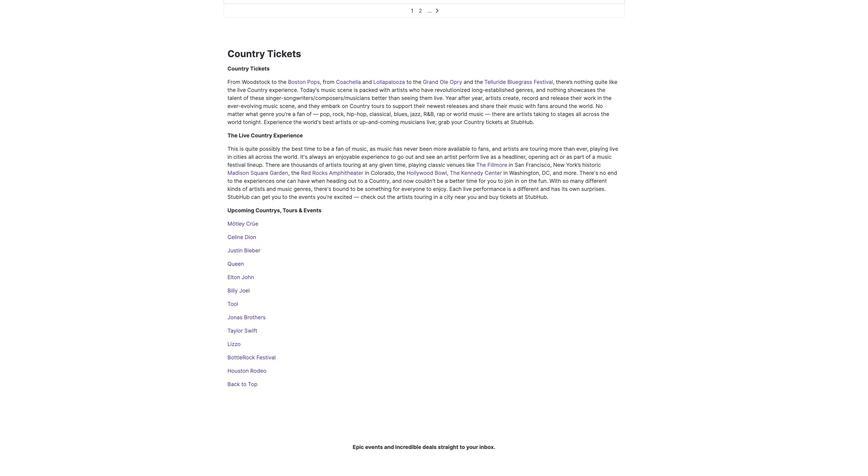 Task type: locate. For each thing, give the bounding box(es) containing it.
to up experience.
[[272, 79, 277, 85]]

stubhub. down taking
[[511, 119, 534, 125]]

colorado,
[[371, 170, 396, 176]]

is
[[354, 87, 358, 93], [240, 145, 244, 152], [507, 186, 511, 192]]

0 horizontal spatial playing
[[409, 162, 427, 168]]

1 vertical spatial on
[[521, 178, 527, 184]]

1 vertical spatial is
[[240, 145, 244, 152]]

out down never at the left of page
[[405, 153, 414, 160]]

playing
[[590, 145, 608, 152], [409, 162, 427, 168]]

2 vertical spatial out
[[377, 194, 386, 200]]

artists
[[392, 87, 408, 93], [486, 95, 501, 101], [517, 111, 532, 117], [336, 119, 351, 125], [503, 145, 519, 152], [326, 162, 342, 168], [249, 186, 265, 192], [397, 194, 413, 200]]

1 vertical spatial time
[[466, 178, 477, 184]]

and down performance
[[478, 194, 488, 200]]

1 horizontal spatial for
[[479, 178, 486, 184]]

stubhub
[[228, 194, 250, 200]]

scene,
[[280, 103, 296, 109]]

when
[[311, 178, 325, 184]]

1 vertical spatial are
[[521, 145, 529, 152]]

1 horizontal spatial at
[[504, 119, 509, 125]]

buy
[[489, 194, 499, 200]]

genres,
[[516, 87, 535, 93], [294, 186, 313, 192]]

established
[[485, 87, 514, 93]]

tickets inside , there's nothing quite like the live country experience. today's music scene is packed with artists who have revolutionized long-established genres, and nothing showcases the talent of these singer-songwriters/composers/musicians better than seeing them live. year after year, artists create, record and release their work in the ever-evolving music scene, and they embark on country tours to support their newest releases and share their music with fans around the world. no matter what genre you're a fan of — pop, rock, hip-hop, classical, blues, jazz, r&b, rap or world music — there are artists taking to stages all across the world tonight. experience the world's best artists or up-and-coming musicians live; grab your country tickets at stubhub.
[[486, 119, 503, 125]]

the down venues
[[450, 170, 460, 176]]

best down pop,
[[323, 119, 334, 125]]

many
[[570, 178, 584, 184]]

share
[[481, 103, 495, 109]]

all inside , there's nothing quite like the live country experience. today's music scene is packed with artists who have revolutionized long-established genres, and nothing showcases the talent of these singer-songwriters/composers/musicians better than seeing them live. year after year, artists create, record and release their work in the ever-evolving music scene, and they embark on country tours to support their newest releases and share their music with fans around the world. no matter what genre you're a fan of — pop, rock, hip-hop, classical, blues, jazz, r&b, rap or world music — there are artists taking to stages all across the world tonight. experience the world's best artists or up-and-coming musicians live; grab your country tickets at stubhub.
[[576, 111, 582, 117]]

like inside this is quite possibly the best time to be a fan of music, as music has never been more available to fans, and artists are touring more than ever, playing live in cities all across the world. it's always an enjoyable experience to go out and see an artist perform live as a headliner, opening act or as part of a music festival lineup. there are thousands of artists touring at any given time, playing classic venues like
[[467, 162, 475, 168]]

incredible
[[395, 444, 421, 450]]

1 horizontal spatial world
[[453, 111, 468, 117]]

has inside this is quite possibly the best time to be a fan of music, as music has never been more available to fans, and artists are touring more than ever, playing live in cities all across the world. it's always an enjoyable experience to go out and see an artist perform live as a headliner, opening act or as part of a music festival lineup. there are thousands of artists touring at any given time, playing classic venues like
[[393, 145, 402, 152]]

country tickets for lollapalooza
[[228, 65, 270, 72]]

2 vertical spatial touring
[[414, 194, 432, 200]]

madison square garden link
[[228, 170, 288, 176]]

jazz,
[[411, 111, 422, 117]]

0 vertical spatial out
[[405, 153, 414, 160]]

and down the new on the top of page
[[553, 170, 562, 176]]

one
[[276, 178, 286, 184]]

or
[[447, 111, 452, 117], [353, 119, 358, 125], [560, 153, 565, 160]]

you down 'center'
[[487, 178, 497, 184]]

artists up red rocks amphitheater link
[[326, 162, 342, 168]]

heading
[[327, 178, 347, 184]]

0 vertical spatial touring
[[530, 145, 548, 152]]

0 horizontal spatial festival
[[257, 354, 276, 361]]

world. down 'work'
[[579, 103, 594, 109]]

world down releases
[[453, 111, 468, 117]]

0 vertical spatial world.
[[579, 103, 594, 109]]

experience
[[361, 153, 389, 160]]

an up classic
[[437, 153, 443, 160]]

the left red
[[291, 170, 300, 176]]

today's
[[300, 87, 320, 93]]

than inside this is quite possibly the best time to be a fan of music, as music has never been more available to fans, and artists are touring more than ever, playing live in cities all across the world. it's always an enjoyable experience to go out and see an artist perform live as a headliner, opening act or as part of a music festival lineup. there are thousands of artists touring at any given time, playing classic venues like
[[564, 145, 575, 152]]

best inside , there's nothing quite like the live country experience. today's music scene is packed with artists who have revolutionized long-established genres, and nothing showcases the talent of these singer-songwriters/composers/musicians better than seeing them live. year after year, artists create, record and release their work in the ever-evolving music scene, and they embark on country tours to support their newest releases and share their music with fans around the world. no matter what genre you're a fan of — pop, rock, hip-hop, classical, blues, jazz, r&b, rap or world music — there are artists taking to stages all across the world tonight. experience the world's best artists or up-and-coming musicians live; grab your country tickets at stubhub.
[[323, 119, 334, 125]]

1 vertical spatial fan
[[336, 145, 344, 152]]

playing up hollywood
[[409, 162, 427, 168]]

madison
[[228, 170, 249, 176]]

you
[[487, 178, 497, 184], [272, 194, 281, 200], [468, 194, 477, 200]]

0 horizontal spatial events
[[299, 194, 316, 200]]

1 horizontal spatial better
[[450, 178, 465, 184]]

telluride bluegrass festival link
[[485, 79, 553, 85]]

at down washington,
[[519, 194, 523, 200]]

be up always
[[323, 145, 330, 152]]

there's
[[556, 79, 573, 85]]

epic
[[353, 444, 364, 450]]

you're down there's
[[317, 194, 333, 200]]

classic
[[428, 162, 445, 168]]

world down matter on the top of page
[[228, 119, 242, 125]]

as up the fillmore link
[[491, 153, 497, 160]]

0 vertical spatial like
[[609, 79, 618, 85]]

a inside , there's nothing quite like the live country experience. today's music scene is packed with artists who have revolutionized long-established genres, and nothing showcases the talent of these singer-songwriters/composers/musicians better than seeing them live. year after year, artists create, record and release their work in the ever-evolving music scene, and they embark on country tours to support their newest releases and share their music with fans around the world. no matter what genre you're a fan of — pop, rock, hip-hop, classical, blues, jazz, r&b, rap or world music — there are artists taking to stages all across the world tonight. experience the world's best artists or up-and-coming musicians live; grab your country tickets at stubhub.
[[293, 111, 296, 117]]

0 horizontal spatial nothing
[[547, 87, 566, 93]]

for left everyone
[[393, 186, 400, 192]]

1 horizontal spatial festival
[[534, 79, 553, 85]]

a left the country,
[[365, 178, 368, 184]]

2 horizontal spatial is
[[507, 186, 511, 192]]

fan inside , there's nothing quite like the live country experience. today's music scene is packed with artists who have revolutionized long-established genres, and nothing showcases the talent of these singer-songwriters/composers/musicians better than seeing them live. year after year, artists create, record and release their work in the ever-evolving music scene, and they embark on country tours to support their newest releases and share their music with fans around the world. no matter what genre you're a fan of — pop, rock, hip-hop, classical, blues, jazz, r&b, rap or world music — there are artists taking to stages all across the world tonight. experience the world's best artists or up-and-coming musicians live; grab your country tickets at stubhub.
[[297, 111, 305, 117]]

live down fans, on the right top of page
[[481, 153, 489, 160]]

better up the each
[[450, 178, 465, 184]]

2 vertical spatial is
[[507, 186, 511, 192]]

experience inside , there's nothing quite like the live country experience. today's music scene is packed with artists who have revolutionized long-established genres, and nothing showcases the talent of these singer-songwriters/composers/musicians better than seeing them live. year after year, artists create, record and release their work in the ever-evolving music scene, and they embark on country tours to support their newest releases and share their music with fans around the world. no matter what genre you're a fan of — pop, rock, hip-hop, classical, blues, jazz, r&b, rap or world music — there are artists taking to stages all across the world tonight. experience the world's best artists or up-and-coming musicians live; grab your country tickets at stubhub.
[[264, 119, 292, 125]]

seeing
[[402, 95, 418, 101]]

like inside , there's nothing quite like the live country experience. today's music scene is packed with artists who have revolutionized long-established genres, and nothing showcases the talent of these singer-songwriters/composers/musicians better than seeing them live. year after year, artists create, record and release their work in the ever-evolving music scene, and they embark on country tours to support their newest releases and share their music with fans around the world. no matter what genre you're a fan of — pop, rock, hip-hop, classical, blues, jazz, r&b, rap or world music — there are artists taking to stages all across the world tonight. experience the world's best artists or up-and-coming musicians live; grab your country tickets at stubhub.
[[609, 79, 618, 85]]

rap
[[437, 111, 445, 117]]

0 horizontal spatial are
[[282, 162, 290, 168]]

world. inside , there's nothing quite like the live country experience. today's music scene is packed with artists who have revolutionized long-established genres, and nothing showcases the talent of these singer-songwriters/composers/musicians better than seeing them live. year after year, artists create, record and release their work in the ever-evolving music scene, and they embark on country tours to support their newest releases and share their music with fans around the world. no matter what genre you're a fan of — pop, rock, hip-hop, classical, blues, jazz, r&b, rap or world music — there are artists taking to stages all across the world tonight. experience the world's best artists or up-and-coming musicians live; grab your country tickets at stubhub.
[[579, 103, 594, 109]]

0 horizontal spatial has
[[393, 145, 402, 152]]

justin
[[228, 247, 243, 254]]

— down share
[[485, 111, 491, 117]]

you're inside in washington, dc, and more. there's no end to the experiences one can have when heading out to a country, and now couldn't be a better time for you to join in on the fun. with so many different kinds of artists and music genres, there's bound to be something for everyone to enjoy. each live performance is a different and has its own surprises. stubhub can get you to the events you're excited — check out the artists touring in a city near you and buy tickets at stubhub.
[[317, 194, 333, 200]]

0 vertical spatial stubhub.
[[511, 119, 534, 125]]

2 horizontal spatial or
[[560, 153, 565, 160]]

2 vertical spatial or
[[560, 153, 565, 160]]

1 vertical spatial better
[[450, 178, 465, 184]]

1 vertical spatial all
[[248, 153, 254, 160]]

0 vertical spatial your
[[452, 119, 463, 125]]

1 horizontal spatial —
[[354, 194, 359, 200]]

best up it's
[[292, 145, 303, 152]]

1 country tickets from the top
[[228, 48, 301, 60]]

ever-
[[228, 103, 241, 109]]

0 horizontal spatial be
[[323, 145, 330, 152]]

or inside this is quite possibly the best time to be a fan of music, as music has never been more available to fans, and artists are touring more than ever, playing live in cities all across the world. it's always an enjoyable experience to go out and see an artist perform live as a headliner, opening act or as part of a music festival lineup. there are thousands of artists touring at any given time, playing classic venues like
[[560, 153, 565, 160]]

0 vertical spatial for
[[479, 178, 486, 184]]

at inside , there's nothing quite like the live country experience. today's music scene is packed with artists who have revolutionized long-established genres, and nothing showcases the talent of these singer-songwriters/composers/musicians better than seeing them live. year after year, artists create, record and release their work in the ever-evolving music scene, and they embark on country tours to support their newest releases and share their music with fans around the world. no matter what genre you're a fan of — pop, rock, hip-hop, classical, blues, jazz, r&b, rap or world music — there are artists taking to stages all across the world tonight. experience the world's best artists or up-and-coming musicians live; grab your country tickets at stubhub.
[[504, 119, 509, 125]]

coachella link
[[336, 79, 361, 85]]

1
[[411, 7, 414, 14]]

is up cities
[[240, 145, 244, 152]]

and left incredible
[[384, 444, 394, 450]]

release
[[551, 95, 569, 101]]

across down possibly
[[255, 153, 272, 160]]

festival up record
[[534, 79, 553, 85]]

better
[[372, 95, 387, 101], [450, 178, 465, 184]]

the live country experience
[[228, 132, 303, 139]]

1 vertical spatial at
[[363, 162, 367, 168]]

your
[[452, 119, 463, 125], [466, 444, 478, 450]]

justin bieber
[[228, 247, 261, 254]]

fun.
[[539, 178, 548, 184]]

swift
[[244, 327, 257, 334]]

1 horizontal spatial more
[[549, 145, 562, 152]]

from
[[323, 79, 335, 85]]

a down scene,
[[293, 111, 296, 117]]

after
[[458, 95, 470, 101]]

tickets for lollapalooza
[[250, 65, 270, 72]]

0 vertical spatial are
[[507, 111, 515, 117]]

0 vertical spatial with
[[380, 87, 390, 93]]

2 an from the left
[[437, 153, 443, 160]]

stubhub.
[[511, 119, 534, 125], [525, 194, 549, 200]]

2 horizontal spatial the
[[476, 162, 486, 168]]

opening
[[529, 153, 549, 160]]

have inside , there's nothing quite like the live country experience. today's music scene is packed with artists who have revolutionized long-established genres, and nothing showcases the talent of these singer-songwriters/composers/musicians better than seeing them live. year after year, artists create, record and release their work in the ever-evolving music scene, and they embark on country tours to support their newest releases and share their music with fans around the world. no matter what genre you're a fan of — pop, rock, hip-hop, classical, blues, jazz, r&b, rap or world music — there are artists taking to stages all across the world tonight. experience the world's best artists or up-and-coming musicians live; grab your country tickets at stubhub.
[[421, 87, 434, 93]]

each
[[450, 186, 462, 192]]

country
[[228, 48, 265, 60], [228, 65, 249, 72], [247, 87, 268, 93], [350, 103, 370, 109], [464, 119, 485, 125], [251, 132, 272, 139]]

1 vertical spatial nothing
[[547, 87, 566, 93]]

with
[[550, 178, 561, 184]]

than
[[389, 95, 400, 101], [564, 145, 575, 152]]

elton john link
[[228, 274, 254, 281]]

newest
[[427, 103, 445, 109]]

0 horizontal spatial at
[[363, 162, 367, 168]]

as up the york's at right
[[567, 153, 572, 160]]

genres, inside in washington, dc, and more. there's no end to the experiences one can have when heading out to a country, and now couldn't be a better time for you to join in on the fun. with so many different kinds of artists and music genres, there's bound to be something for everyone to enjoy. each live performance is a different and has its own surprises. stubhub can get you to the events you're excited — check out the artists touring in a city near you and buy tickets at stubhub.
[[294, 186, 313, 192]]

are up garden
[[282, 162, 290, 168]]

stubhub. down fun.
[[525, 194, 549, 200]]

live
[[239, 132, 250, 139]]

1 horizontal spatial best
[[323, 119, 334, 125]]

country up hop,
[[350, 103, 370, 109]]

experiences
[[244, 178, 275, 184]]

bottlerock
[[228, 354, 255, 361]]

0 horizontal spatial out
[[348, 178, 357, 184]]

0 horizontal spatial world
[[228, 119, 242, 125]]

artists up headliner,
[[503, 145, 519, 152]]

1 vertical spatial across
[[255, 153, 272, 160]]

in inside this is quite possibly the best time to be a fan of music, as music has never been more available to fans, and artists are touring more than ever, playing live in cities all across the world. it's always an enjoyable experience to go out and see an artist perform live as a headliner, opening act or as part of a music festival lineup. there are thousands of artists touring at any given time, playing classic venues like
[[228, 153, 232, 160]]

1 horizontal spatial like
[[609, 79, 618, 85]]

2 vertical spatial the
[[450, 170, 460, 176]]

the left live
[[228, 132, 238, 139]]

taylor
[[228, 327, 243, 334]]

of up 'rocks'
[[319, 162, 324, 168]]

0 vertical spatial playing
[[590, 145, 608, 152]]

taylor swift link
[[228, 327, 257, 334]]

1 vertical spatial the
[[476, 162, 486, 168]]

1 horizontal spatial on
[[521, 178, 527, 184]]

tickets
[[267, 48, 301, 60], [250, 65, 270, 72]]

lizzo
[[228, 341, 241, 347]]

artists down "from woodstock to the boston pops , from coachella and lollapalooza to the grand ole opry and the telluride bluegrass festival"
[[392, 87, 408, 93]]

queen
[[228, 261, 244, 267]]

0 vertical spatial than
[[389, 95, 400, 101]]

kinds
[[228, 186, 241, 192]]

like
[[609, 79, 618, 85], [467, 162, 475, 168]]

red
[[301, 170, 311, 176]]

ole
[[440, 79, 448, 85]]

or right 'rap'
[[447, 111, 452, 117]]

crüe
[[246, 220, 258, 227]]

of up world's
[[307, 111, 312, 117]]

1 vertical spatial experience
[[274, 132, 303, 139]]

1 vertical spatial stubhub.
[[525, 194, 549, 200]]

elton
[[228, 274, 240, 281]]

for
[[479, 178, 486, 184], [393, 186, 400, 192]]

to down couldn't
[[427, 186, 432, 192]]

are inside , there's nothing quite like the live country experience. today's music scene is packed with artists who have revolutionized long-established genres, and nothing showcases the talent of these singer-songwriters/composers/musicians better than seeing them live. year after year, artists create, record and release their work in the ever-evolving music scene, and they embark on country tours to support their newest releases and share their music with fans around the world. no matter what genre you're a fan of — pop, rock, hip-hop, classical, blues, jazz, r&b, rap or world music — there are artists taking to stages all across the world tonight. experience the world's best artists or up-and-coming musicians live; grab your country tickets at stubhub.
[[507, 111, 515, 117]]

performance
[[473, 186, 506, 192]]

2 horizontal spatial as
[[567, 153, 572, 160]]

across inside this is quite possibly the best time to be a fan of music, as music has never been more available to fans, and artists are touring more than ever, playing live in cities all across the world. it's always an enjoyable experience to go out and see an artist perform live as a headliner, opening act or as part of a music festival lineup. there are thousands of artists touring at any given time, playing classic venues like
[[255, 153, 272, 160]]

to up kinds
[[228, 178, 233, 184]]

touring down enjoyable
[[343, 162, 361, 168]]

1 horizontal spatial an
[[437, 153, 443, 160]]

0 horizontal spatial touring
[[343, 162, 361, 168]]

celine
[[228, 234, 243, 240]]

, left from
[[320, 79, 321, 85]]

0 horizontal spatial —
[[313, 111, 319, 117]]

all right stages
[[576, 111, 582, 117]]

2 country tickets from the top
[[228, 65, 270, 72]]

can left get
[[251, 194, 260, 200]]

the up who
[[413, 79, 422, 85]]

than up the support on the left
[[389, 95, 400, 101]]

the for fillmore
[[476, 162, 486, 168]]

&
[[299, 207, 303, 214]]

in right 'join'
[[515, 178, 520, 184]]

0 vertical spatial nothing
[[574, 79, 594, 85]]

1 vertical spatial genres,
[[294, 186, 313, 192]]

with down "lollapalooza" "link"
[[380, 87, 390, 93]]

2
[[419, 7, 422, 14]]

ever,
[[577, 145, 589, 152]]

more up act
[[549, 145, 562, 152]]

0 horizontal spatial quite
[[245, 145, 258, 152]]

the
[[278, 79, 287, 85], [413, 79, 422, 85], [475, 79, 483, 85], [228, 87, 236, 93], [597, 87, 606, 93], [604, 95, 612, 101], [569, 103, 577, 109], [601, 111, 610, 117], [294, 119, 302, 125], [282, 145, 290, 152], [274, 153, 282, 160], [291, 170, 300, 176], [397, 170, 405, 176], [234, 178, 242, 184], [529, 178, 537, 184], [289, 194, 297, 200], [387, 194, 396, 200]]

music down create,
[[509, 103, 524, 109]]

you right get
[[272, 194, 281, 200]]

2 horizontal spatial at
[[519, 194, 523, 200]]

the up the 'there' at left top
[[274, 153, 282, 160]]

festival
[[228, 162, 246, 168]]

there's
[[314, 186, 331, 192]]

your inside , there's nothing quite like the live country experience. today's music scene is packed with artists who have revolutionized long-established genres, and nothing showcases the talent of these singer-songwriters/composers/musicians better than seeing them live. year after year, artists create, record and release their work in the ever-evolving music scene, and they embark on country tours to support their newest releases and share their music with fans around the world. no matter what genre you're a fan of — pop, rock, hip-hop, classical, blues, jazz, r&b, rap or world music — there are artists taking to stages all across the world tonight. experience the world's best artists or up-and-coming musicians live; grab your country tickets at stubhub.
[[452, 119, 463, 125]]

and down been
[[415, 153, 425, 160]]

more
[[434, 145, 447, 152], [549, 145, 562, 152]]

fan up enjoyable
[[336, 145, 344, 152]]

touring down everyone
[[414, 194, 432, 200]]

experience down genre on the left of page
[[264, 119, 292, 125]]

out down something
[[377, 194, 386, 200]]

tickets right "buy"
[[500, 194, 517, 200]]

their up jazz,
[[414, 103, 426, 109]]

1 horizontal spatial than
[[564, 145, 575, 152]]

check
[[361, 194, 376, 200]]

nothing up showcases
[[574, 79, 594, 85]]

events inside in washington, dc, and more. there's no end to the experiences one can have when heading out to a country, and now couldn't be a better time for you to join in on the fun. with so many different kinds of artists and music genres, there's bound to be something for everyone to enjoy. each live performance is a different and has its own surprises. stubhub can get you to the events you're excited — check out the artists touring in a city near you and buy tickets at stubhub.
[[299, 194, 316, 200]]

2 horizontal spatial you
[[487, 178, 497, 184]]

experience.
[[269, 87, 299, 93]]

1 horizontal spatial have
[[421, 87, 434, 93]]

0 vertical spatial or
[[447, 111, 452, 117]]

events right the epic
[[365, 444, 383, 450]]

1 vertical spatial with
[[525, 103, 536, 109]]

tickets inside in washington, dc, and more. there's no end to the experiences one can have when heading out to a country, and now couldn't be a better time for you to join in on the fun. with so many different kinds of artists and music genres, there's bound to be something for everyone to enjoy. each live performance is a different and has its own surprises. stubhub can get you to the events you're excited — check out the artists touring in a city near you and buy tickets at stubhub.
[[500, 194, 517, 200]]

possibly
[[259, 145, 280, 152]]

0 vertical spatial experience
[[264, 119, 292, 125]]

1 vertical spatial playing
[[409, 162, 427, 168]]

0 horizontal spatial an
[[328, 153, 334, 160]]

0 horizontal spatial genres,
[[294, 186, 313, 192]]

2 horizontal spatial are
[[521, 145, 529, 152]]

opry
[[450, 79, 462, 85]]

1 vertical spatial quite
[[245, 145, 258, 152]]

across inside , there's nothing quite like the live country experience. today's music scene is packed with artists who have revolutionized long-established genres, and nothing showcases the talent of these singer-songwriters/composers/musicians better than seeing them live. year after year, artists create, record and release their work in the ever-evolving music scene, and they embark on country tours to support their newest releases and share their music with fans around the world. no matter what genre you're a fan of — pop, rock, hip-hop, classical, blues, jazz, r&b, rap or world music — there are artists taking to stages all across the world tonight. experience the world's best artists or up-and-coming musicians live; grab your country tickets at stubhub.
[[583, 111, 600, 117]]

near
[[455, 194, 466, 200]]

1 horizontal spatial you're
[[317, 194, 333, 200]]

0 vertical spatial on
[[342, 103, 348, 109]]

there's
[[580, 170, 598, 176]]

fan inside this is quite possibly the best time to be a fan of music, as music has never been more available to fans, and artists are touring more than ever, playing live in cities all across the world. it's always an enjoyable experience to go out and see an artist perform live as a headliner, opening act or as part of a music festival lineup. there are thousands of artists touring at any given time, playing classic venues like
[[336, 145, 344, 152]]

time up it's
[[304, 145, 315, 152]]

scene
[[337, 87, 352, 93]]

0 horizontal spatial world.
[[283, 153, 299, 160]]

1 horizontal spatial world.
[[579, 103, 594, 109]]

music down one
[[278, 186, 292, 192]]

can right one
[[287, 178, 296, 184]]

1 horizontal spatial their
[[496, 103, 508, 109]]

1 vertical spatial like
[[467, 162, 475, 168]]

world. inside this is quite possibly the best time to be a fan of music, as music has never been more available to fans, and artists are touring more than ever, playing live in cities all across the world. it's always an enjoyable experience to go out and see an artist perform live as a headliner, opening act or as part of a music festival lineup. there are thousands of artists touring at any given time, playing classic venues like
[[283, 153, 299, 160]]

in inside , there's nothing quite like the live country experience. today's music scene is packed with artists who have revolutionized long-established genres, and nothing showcases the talent of these singer-songwriters/composers/musicians better than seeing them live. year after year, artists create, record and release their work in the ever-evolving music scene, and they embark on country tours to support their newest releases and share their music with fans around the world. no matter what genre you're a fan of — pop, rock, hip-hop, classical, blues, jazz, r&b, rap or world music — there are artists taking to stages all across the world tonight. experience the world's best artists or up-and-coming musicians live; grab your country tickets at stubhub.
[[598, 95, 602, 101]]

the up tours
[[289, 194, 297, 200]]

in down the this
[[228, 153, 232, 160]]

touring
[[530, 145, 548, 152], [343, 162, 361, 168], [414, 194, 432, 200]]

on inside , there's nothing quite like the live country experience. today's music scene is packed with artists who have revolutionized long-established genres, and nothing showcases the talent of these singer-songwriters/composers/musicians better than seeing them live. year after year, artists create, record and release their work in the ever-evolving music scene, and they embark on country tours to support their newest releases and share their music with fans around the world. no matter what genre you're a fan of — pop, rock, hip-hop, classical, blues, jazz, r&b, rap or world music — there are artists taking to stages all across the world tonight. experience the world's best artists or up-and-coming musicians live; grab your country tickets at stubhub.
[[342, 103, 348, 109]]

0 horizontal spatial the
[[228, 132, 238, 139]]

0 vertical spatial fan
[[297, 111, 305, 117]]

this
[[228, 145, 238, 152]]

stubhub. inside in washington, dc, and more. there's no end to the experiences one can have when heading out to a country, and now couldn't be a better time for you to join in on the fun. with so many different kinds of artists and music genres, there's bound to be something for everyone to enjoy. each live performance is a different and has its own surprises. stubhub can get you to the events you're excited — check out the artists touring in a city near you and buy tickets at stubhub.
[[525, 194, 549, 200]]

or left up-
[[353, 119, 358, 125]]

in down any
[[365, 170, 369, 176]]

quite inside this is quite possibly the best time to be a fan of music, as music has never been more available to fans, and artists are touring more than ever, playing live in cities all across the world. it's always an enjoyable experience to go out and see an artist perform live as a headliner, opening act or as part of a music festival lineup. there are thousands of artists touring at any given time, playing classic venues like
[[245, 145, 258, 152]]

than inside , there's nothing quite like the live country experience. today's music scene is packed with artists who have revolutionized long-established genres, and nothing showcases the talent of these singer-songwriters/composers/musicians better than seeing them live. year after year, artists create, record and release their work in the ever-evolving music scene, and they embark on country tours to support their newest releases and share their music with fans around the world. no matter what genre you're a fan of — pop, rock, hip-hop, classical, blues, jazz, r&b, rap or world music — there are artists taking to stages all across the world tonight. experience the world's best artists or up-and-coming musicians live; grab your country tickets at stubhub.
[[389, 95, 400, 101]]

2 horizontal spatial —
[[485, 111, 491, 117]]

live up near at right
[[463, 186, 472, 192]]

better up tours
[[372, 95, 387, 101]]

quite up cities
[[245, 145, 258, 152]]

the for live
[[228, 132, 238, 139]]

be inside this is quite possibly the best time to be a fan of music, as music has never been more available to fans, and artists are touring more than ever, playing live in cities all across the world. it's always an enjoyable experience to go out and see an artist perform live as a headliner, opening act or as part of a music festival lineup. there are thousands of artists touring at any given time, playing classic venues like
[[323, 145, 330, 152]]

1 vertical spatial you're
[[317, 194, 333, 200]]

at left any
[[363, 162, 367, 168]]

stubhub. inside , there's nothing quite like the live country experience. today's music scene is packed with artists who have revolutionized long-established genres, and nothing showcases the talent of these singer-songwriters/composers/musicians better than seeing them live. year after year, artists create, record and release their work in the ever-evolving music scene, and they embark on country tours to support their newest releases and share their music with fans around the world. no matter what genre you're a fan of — pop, rock, hip-hop, classical, blues, jazz, r&b, rap or world music — there are artists taking to stages all across the world tonight. experience the world's best artists or up-and-coming musicians live; grab your country tickets at stubhub.
[[511, 119, 534, 125]]

music up genre on the left of page
[[263, 103, 278, 109]]

1 vertical spatial world.
[[283, 153, 299, 160]]

1 horizontal spatial be
[[357, 186, 364, 192]]

as up experience
[[370, 145, 376, 152]]

to left top
[[241, 381, 247, 388]]

have up them
[[421, 87, 434, 93]]

1 horizontal spatial out
[[377, 194, 386, 200]]

at inside this is quite possibly the best time to be a fan of music, as music has never been more available to fans, and artists are touring more than ever, playing live in cities all across the world. it's always an enjoyable experience to go out and see an artist perform live as a headliner, opening act or as part of a music festival lineup. there are thousands of artists touring at any given time, playing classic venues like
[[363, 162, 367, 168]]

1 horizontal spatial quite
[[595, 79, 608, 85]]

1 horizontal spatial events
[[365, 444, 383, 450]]

0 horizontal spatial on
[[342, 103, 348, 109]]

their down showcases
[[571, 95, 582, 101]]

to up always
[[317, 145, 322, 152]]

1 horizontal spatial the
[[450, 170, 460, 176]]

hip-
[[347, 111, 357, 117]]

best inside this is quite possibly the best time to be a fan of music, as music has never been more available to fans, and artists are touring more than ever, playing live in cities all across the world. it's always an enjoyable experience to go out and see an artist perform live as a headliner, opening act or as part of a music festival lineup. there are thousands of artists touring at any given time, playing classic venues like
[[292, 145, 303, 152]]

you're inside , there's nothing quite like the live country experience. today's music scene is packed with artists who have revolutionized long-established genres, and nothing showcases the talent of these singer-songwriters/composers/musicians better than seeing them live. year after year, artists create, record and release their work in the ever-evolving music scene, and they embark on country tours to support their newest releases and share their music with fans around the world. no matter what genre you're a fan of — pop, rock, hip-hop, classical, blues, jazz, r&b, rap or world music — there are artists taking to stages all across the world tonight. experience the world's best artists or up-and-coming musicians live; grab your country tickets at stubhub.
[[276, 111, 291, 117]]

1 an from the left
[[328, 153, 334, 160]]

0 vertical spatial better
[[372, 95, 387, 101]]

their up there in the top of the page
[[496, 103, 508, 109]]

or right act
[[560, 153, 565, 160]]



Task type: describe. For each thing, give the bounding box(es) containing it.
the up long-
[[475, 79, 483, 85]]

bieber
[[244, 247, 261, 254]]

the down something
[[387, 194, 396, 200]]

talent
[[228, 95, 242, 101]]

and down fun.
[[541, 186, 550, 192]]

is inside , there's nothing quite like the live country experience. today's music scene is packed with artists who have revolutionized long-established genres, and nothing showcases the talent of these singer-songwriters/composers/musicians better than seeing them live. year after year, artists create, record and release their work in the ever-evolving music scene, and they embark on country tours to support their newest releases and share their music with fans around the world. no matter what genre you're a fan of — pop, rock, hip-hop, classical, blues, jazz, r&b, rap or world music — there are artists taking to stages all across the world tonight. experience the world's best artists or up-and-coming musicians live; grab your country tickets at stubhub.
[[354, 87, 358, 93]]

1 vertical spatial can
[[251, 194, 260, 200]]

country up 'these'
[[247, 87, 268, 93]]

its
[[562, 186, 568, 192]]

and right opry
[[464, 79, 473, 85]]

woodstock
[[242, 79, 270, 85]]

2 vertical spatial are
[[282, 162, 290, 168]]

square
[[251, 170, 268, 176]]

tool
[[228, 301, 238, 307]]

go
[[397, 153, 404, 160]]

1 vertical spatial out
[[348, 178, 357, 184]]

deals
[[423, 444, 437, 450]]

has inside in washington, dc, and more. there's no end to the experiences one can have when heading out to a country, and now couldn't be a better time for you to join in on the fun. with so many different kinds of artists and music genres, there's bound to be something for everyone to enjoy. each live performance is a different and has its own surprises. stubhub can get you to the events you're excited — check out the artists touring in a city near you and buy tickets at stubhub.
[[552, 186, 561, 192]]

the right possibly
[[282, 145, 290, 152]]

country up from
[[228, 65, 249, 72]]

quite inside , there's nothing quite like the live country experience. today's music scene is packed with artists who have revolutionized long-established genres, and nothing showcases the talent of these singer-songwriters/composers/musicians better than seeing them live. year after year, artists create, record and release their work in the ever-evolving music scene, and they embark on country tours to support their newest releases and share their music with fans around the world. no matter what genre you're a fan of — pop, rock, hip-hop, classical, blues, jazz, r&b, rap or world music — there are artists taking to stages all across the world tonight. experience the world's best artists or up-and-coming musicians live; grab your country tickets at stubhub.
[[595, 79, 608, 85]]

the down from
[[228, 87, 236, 93]]

1 horizontal spatial nothing
[[574, 79, 594, 85]]

is inside in washington, dc, and more. there's no end to the experiences one can have when heading out to a country, and now couldn't be a better time for you to join in on the fun. with so many different kinds of artists and music genres, there's bound to be something for everyone to enjoy. each live performance is a different and has its own surprises. stubhub can get you to the events you're excited — check out the artists touring in a city near you and buy tickets at stubhub.
[[507, 186, 511, 192]]

justin bieber link
[[228, 247, 261, 254]]

1 more from the left
[[434, 145, 447, 152]]

and down year,
[[470, 103, 479, 109]]

a up fillmore
[[498, 153, 501, 160]]

to down around
[[551, 111, 556, 117]]

any
[[369, 162, 378, 168]]

york's
[[566, 162, 581, 168]]

music inside in washington, dc, and more. there's no end to the experiences one can have when heading out to a country, and now couldn't be a better time for you to join in on the fun. with so many different kinds of artists and music genres, there's bound to be something for everyone to enjoy. each live performance is a different and has its own surprises. stubhub can get you to the events you're excited — check out the artists touring in a city near you and buy tickets at stubhub.
[[278, 186, 292, 192]]

city
[[444, 194, 453, 200]]

the down time,
[[397, 170, 405, 176]]

the down no
[[601, 111, 610, 117]]

, there's nothing quite like the live country experience. today's music scene is packed with artists who have revolutionized long-established genres, and nothing showcases the talent of these singer-songwriters/composers/musicians better than seeing them live. year after year, artists create, record and release their work in the ever-evolving music scene, and they embark on country tours to support their newest releases and share their music with fans around the world. no matter what genre you're a fan of — pop, rock, hip-hop, classical, blues, jazz, r&b, rap or world music — there are artists taking to stages all across the world tonight. experience the world's best artists or up-and-coming musicians live; grab your country tickets at stubhub.
[[228, 79, 618, 125]]

1 horizontal spatial with
[[525, 103, 536, 109]]

2 horizontal spatial touring
[[530, 145, 548, 152]]

music up experience
[[377, 145, 392, 152]]

jonas brothers
[[228, 314, 266, 321]]

country up possibly
[[251, 132, 272, 139]]

and up packed
[[363, 79, 372, 85]]

at inside in washington, dc, and more. there's no end to the experiences one can have when heading out to a country, and now couldn't be a better time for you to join in on the fun. with so many different kinds of artists and music genres, there's bound to be something for everyone to enjoy. each live performance is a different and has its own surprises. stubhub can get you to the events you're excited — check out the artists touring in a city near you and buy tickets at stubhub.
[[519, 194, 523, 200]]

1 vertical spatial different
[[518, 186, 539, 192]]

1 horizontal spatial playing
[[590, 145, 608, 152]]

country up 'woodstock' at the left top
[[228, 48, 265, 60]]

1 horizontal spatial as
[[491, 153, 497, 160]]

telluride
[[485, 79, 506, 85]]

mötley crüe link
[[228, 220, 258, 227]]

and right fans, on the right top of page
[[492, 145, 502, 152]]

headliner,
[[503, 153, 527, 160]]

coachella
[[336, 79, 361, 85]]

to up who
[[407, 79, 412, 85]]

what
[[246, 111, 258, 117]]

live inside , there's nothing quite like the live country experience. today's music scene is packed with artists who have revolutionized long-established genres, and nothing showcases the talent of these singer-songwriters/composers/musicians better than seeing them live. year after year, artists create, record and release their work in the ever-evolving music scene, and they embark on country tours to support their newest releases and share their music with fans around the world. no matter what genre you're a fan of — pop, rock, hip-hop, classical, blues, jazz, r&b, rap or world music — there are artists taking to stages all across the world tonight. experience the world's best artists or up-and-coming musicians live; grab your country tickets at stubhub.
[[237, 87, 246, 93]]

join
[[505, 178, 514, 184]]

to down amphitheater
[[358, 178, 363, 184]]

to up the perform
[[472, 145, 477, 152]]

live inside in washington, dc, and more. there's no end to the experiences one can have when heading out to a country, and now couldn't be a better time for you to join in on the fun. with so many different kinds of artists and music genres, there's bound to be something for everyone to enjoy. each live performance is a different and has its own surprises. stubhub can get you to the events you're excited — check out the artists touring in a city near you and buy tickets at stubhub.
[[463, 186, 472, 192]]

rocks
[[312, 170, 328, 176]]

a up historic
[[593, 153, 596, 160]]

0 horizontal spatial you
[[272, 194, 281, 200]]

this is quite possibly the best time to be a fan of music, as music has never been more available to fans, and artists are touring more than ever, playing live in cities all across the world. it's always an enjoyable experience to go out and see an artist perform live as a headliner, opening act or as part of a music festival lineup. there are thousands of artists touring at any given time, playing classic venues like
[[228, 145, 618, 168]]

top
[[248, 381, 258, 388]]

is inside this is quite possibly the best time to be a fan of music, as music has never been more available to fans, and artists are touring more than ever, playing live in cities all across the world. it's always an enjoyable experience to go out and see an artist perform live as a headliner, opening act or as part of a music festival lineup. there are thousands of artists touring at any given time, playing classic venues like
[[240, 145, 244, 152]]

r&b,
[[424, 111, 436, 117]]

, left red
[[288, 170, 290, 176]]

everyone
[[402, 186, 425, 192]]

music up historic
[[597, 153, 612, 160]]

in up 'join'
[[504, 170, 508, 176]]

mötley crüe
[[228, 220, 258, 227]]

given
[[380, 162, 393, 168]]

historic
[[583, 162, 601, 168]]

taking
[[534, 111, 549, 117]]

fans,
[[478, 145, 491, 152]]

john
[[242, 274, 254, 281]]

the up stages
[[569, 103, 577, 109]]

artists down experiences
[[249, 186, 265, 192]]

2 horizontal spatial their
[[571, 95, 582, 101]]

music down share
[[469, 111, 484, 117]]

1 vertical spatial world
[[228, 119, 242, 125]]

— inside in washington, dc, and more. there's no end to the experiences one can have when heading out to a country, and now couldn't be a better time for you to join in on the fun. with so many different kinds of artists and music genres, there's bound to be something for everyone to enjoy. each live performance is a different and has its own surprises. stubhub can get you to the events you're excited — check out the artists touring in a city near you and buy tickets at stubhub.
[[354, 194, 359, 200]]

events
[[304, 207, 322, 214]]

in left san
[[509, 162, 513, 168]]

tickets for mötley crüe
[[267, 48, 301, 60]]

artists down record
[[517, 111, 532, 117]]

rock,
[[333, 111, 345, 117]]

have inside in washington, dc, and more. there's no end to the experiences one can have when heading out to a country, and now couldn't be a better time for you to join in on the fun. with so many different kinds of artists and music genres, there's bound to be something for everyone to enjoy. each live performance is a different and has its own surprises. stubhub can get you to the events you're excited — check out the artists touring in a city near you and buy tickets at stubhub.
[[298, 178, 310, 184]]

all inside this is quite possibly the best time to be a fan of music, as music has never been more available to fans, and artists are touring more than ever, playing live in cities all across the world. it's always an enjoyable experience to go out and see an artist perform live as a headliner, opening act or as part of a music festival lineup. there are thousands of artists touring at any given time, playing classic venues like
[[248, 153, 254, 160]]

celine dion link
[[228, 234, 256, 240]]

in down the enjoy.
[[434, 194, 438, 200]]

world's
[[303, 119, 321, 125]]

on inside in washington, dc, and more. there's no end to the experiences one can have when heading out to a country, and now couldn't be a better time for you to join in on the fun. with so many different kinds of artists and music genres, there's bound to be something for everyone to enjoy. each live performance is a different and has its own surprises. stubhub can get you to the events you're excited — check out the artists touring in a city near you and buy tickets at stubhub.
[[521, 178, 527, 184]]

queen link
[[228, 261, 244, 267]]

so
[[563, 178, 569, 184]]

to right bound
[[351, 186, 356, 192]]

and up fans
[[540, 95, 549, 101]]

better inside , there's nothing quite like the live country experience. today's music scene is packed with artists who have revolutionized long-established genres, and nothing showcases the talent of these singer-songwriters/composers/musicians better than seeing them live. year after year, artists create, record and release their work in the ever-evolving music scene, and they embark on country tours to support their newest releases and share their music with fans around the world. no matter what genre you're a fan of — pop, rock, hip-hop, classical, blues, jazz, r&b, rap or world music — there are artists taking to stages all across the world tonight. experience the world's best artists or up-and-coming musicians live; grab your country tickets at stubhub.
[[372, 95, 387, 101]]

available
[[448, 145, 470, 152]]

and up record
[[536, 87, 546, 93]]

0 horizontal spatial with
[[380, 87, 390, 93]]

out inside this is quite possibly the best time to be a fan of music, as music has never been more available to fans, and artists are touring more than ever, playing live in cities all across the world. it's always an enjoyable experience to go out and see an artist perform live as a headliner, opening act or as part of a music festival lineup. there are thousands of artists touring at any given time, playing classic venues like
[[405, 153, 414, 160]]

something
[[365, 186, 392, 192]]

country tickets for mötley crüe
[[228, 48, 301, 60]]

artists down everyone
[[397, 194, 413, 200]]

better inside in washington, dc, and more. there's no end to the experiences one can have when heading out to a country, and now couldn't be a better time for you to join in on the fun. with so many different kinds of artists and music genres, there's bound to be something for everyone to enjoy. each live performance is a different and has its own surprises. stubhub can get you to the events you're excited — check out the artists touring in a city near you and buy tickets at stubhub.
[[450, 178, 465, 184]]

of inside in washington, dc, and more. there's no end to the experiences one can have when heading out to a country, and now couldn't be a better time for you to join in on the fun. with so many different kinds of artists and music genres, there's bound to be something for everyone to enjoy. each live performance is a different and has its own surprises. stubhub can get you to the events you're excited — check out the artists touring in a city near you and buy tickets at stubhub.
[[243, 186, 248, 192]]

of up enjoyable
[[345, 145, 351, 152]]

and up get
[[267, 186, 276, 192]]

countrys,
[[256, 207, 281, 214]]

time inside this is quite possibly the best time to be a fan of music, as music has never been more available to fans, and artists are touring more than ever, playing live in cities all across the world. it's always an enjoyable experience to go out and see an artist perform live as a headliner, opening act or as part of a music festival lineup. there are thousands of artists touring at any given time, playing classic venues like
[[304, 145, 315, 152]]

the up experience.
[[278, 79, 287, 85]]

boston
[[288, 79, 306, 85]]

part
[[574, 153, 584, 160]]

san
[[515, 162, 524, 168]]

packed
[[360, 87, 378, 93]]

, down venues
[[447, 170, 449, 176]]

of up evolving
[[243, 95, 249, 101]]

artist
[[444, 153, 458, 160]]

1 vertical spatial festival
[[257, 354, 276, 361]]

bluegrass
[[508, 79, 532, 85]]

artists up share
[[486, 95, 501, 101]]

1 vertical spatial or
[[353, 119, 358, 125]]

2 more from the left
[[549, 145, 562, 152]]

to right straight
[[460, 444, 465, 450]]

country,
[[369, 178, 391, 184]]

releases
[[447, 103, 468, 109]]

a left city
[[440, 194, 443, 200]]

the up no
[[597, 87, 606, 93]]

jonas
[[228, 314, 243, 321]]

touring inside in washington, dc, and more. there's no end to the experiences one can have when heading out to a country, and now couldn't be a better time for you to join in on the fun. with so many different kinds of artists and music genres, there's bound to be something for everyone to enjoy. each live performance is a different and has its own surprises. stubhub can get you to the events you're excited — check out the artists touring in a city near you and buy tickets at stubhub.
[[414, 194, 432, 200]]

billy
[[228, 287, 238, 294]]

to up tours
[[282, 194, 288, 200]]

1 vertical spatial touring
[[343, 162, 361, 168]]

been
[[420, 145, 432, 152]]

grand ole opry link
[[423, 79, 462, 85]]

a down 'join'
[[513, 186, 516, 192]]

and left now
[[392, 178, 402, 184]]

grand
[[423, 79, 439, 85]]

live up end at the right of page
[[610, 145, 618, 152]]

0 vertical spatial festival
[[534, 79, 553, 85]]

to right tours
[[386, 103, 391, 109]]

who
[[409, 87, 420, 93]]

the left world's
[[294, 119, 302, 125]]

the left fun.
[[529, 178, 537, 184]]

new
[[553, 162, 565, 168]]

rodeo
[[250, 368, 267, 374]]

1 horizontal spatial can
[[287, 178, 296, 184]]

music down from
[[321, 87, 336, 93]]

1 horizontal spatial your
[[466, 444, 478, 450]]

houston rodeo
[[228, 368, 267, 374]]

0 horizontal spatial as
[[370, 145, 376, 152]]

to left 'join'
[[498, 178, 503, 184]]

end
[[608, 170, 617, 176]]

genre
[[260, 111, 274, 117]]

, inside , there's nothing quite like the live country experience. today's music scene is packed with artists who have revolutionized long-established genres, and nothing showcases the talent of these singer-songwriters/composers/musicians better than seeing them live. year after year, artists create, record and release their work in the ever-evolving music scene, and they embark on country tours to support their newest releases and share their music with fans around the world. no matter what genre you're a fan of — pop, rock, hip-hop, classical, blues, jazz, r&b, rap or world music — there are artists taking to stages all across the world tonight. experience the world's best artists or up-and-coming musicians live; grab your country tickets at stubhub.
[[553, 79, 555, 85]]

2 vertical spatial be
[[357, 186, 364, 192]]

cities
[[233, 153, 247, 160]]

there
[[265, 162, 280, 168]]

a up red rocks amphitheater link
[[331, 145, 334, 152]]

time inside in washington, dc, and more. there's no end to the experiences one can have when heading out to a country, and now couldn't be a better time for you to join in on the fun. with so many different kinds of artists and music genres, there's bound to be something for everyone to enjoy. each live performance is a different and has its own surprises. stubhub can get you to the events you're excited — check out the artists touring in a city near you and buy tickets at stubhub.
[[466, 178, 477, 184]]

artists down rock,
[[336, 119, 351, 125]]

the right 'work'
[[604, 95, 612, 101]]

francisco,
[[526, 162, 552, 168]]

0 vertical spatial world
[[453, 111, 468, 117]]

singer-
[[266, 95, 284, 101]]

no
[[596, 103, 603, 109]]

venues
[[447, 162, 465, 168]]

taylor swift
[[228, 327, 257, 334]]

surprises.
[[582, 186, 606, 192]]

bowl
[[435, 170, 447, 176]]

see
[[426, 153, 435, 160]]

1 vertical spatial be
[[437, 178, 444, 184]]

genres, inside , there's nothing quite like the live country experience. today's music scene is packed with artists who have revolutionized long-established genres, and nothing showcases the talent of these singer-songwriters/composers/musicians better than seeing them live. year after year, artists create, record and release their work in the ever-evolving music scene, and they embark on country tours to support their newest releases and share their music with fans around the world. no matter what genre you're a fan of — pop, rock, hip-hop, classical, blues, jazz, r&b, rap or world music — there are artists taking to stages all across the world tonight. experience the world's best artists or up-and-coming musicians live; grab your country tickets at stubhub.
[[516, 87, 535, 93]]

tool link
[[228, 301, 238, 307]]

couldn't
[[415, 178, 436, 184]]

music,
[[352, 145, 368, 152]]

create,
[[503, 95, 521, 101]]

0 horizontal spatial their
[[414, 103, 426, 109]]

pop,
[[320, 111, 331, 117]]

to inside button
[[241, 381, 247, 388]]

back to top button
[[228, 380, 258, 388]]

tours
[[283, 207, 298, 214]]

and left they
[[298, 103, 307, 109]]

kennedy
[[461, 170, 483, 176]]

0 horizontal spatial for
[[393, 186, 400, 192]]

a down the bowl
[[445, 178, 448, 184]]

to left go
[[391, 153, 396, 160]]

stages
[[558, 111, 575, 117]]

1 horizontal spatial you
[[468, 194, 477, 200]]

of up historic
[[586, 153, 591, 160]]

1 horizontal spatial different
[[586, 178, 607, 184]]

around
[[550, 103, 568, 109]]

the down the madison
[[234, 178, 242, 184]]

washington,
[[510, 170, 541, 176]]

country down share
[[464, 119, 485, 125]]



Task type: vqa. For each thing, say whether or not it's contained in the screenshot.
The Fillmore 'link'
yes



